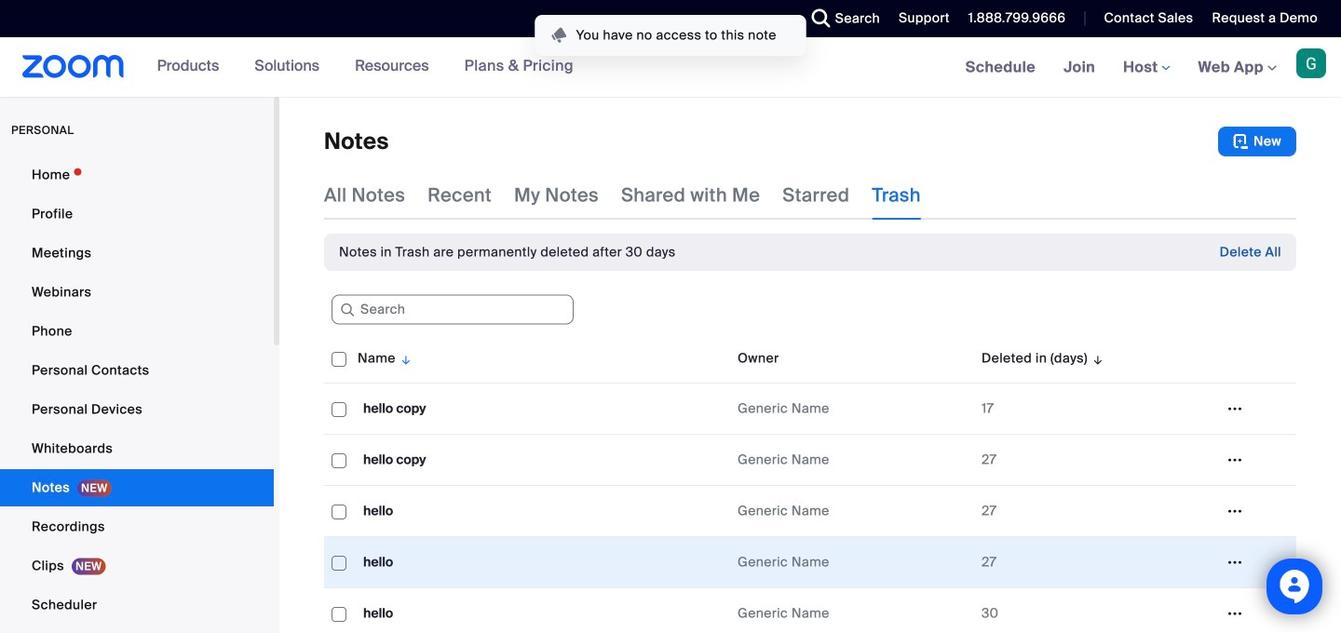 Task type: vqa. For each thing, say whether or not it's contained in the screenshot.
Data & Privacy to the right
no



Task type: locate. For each thing, give the bounding box(es) containing it.
arrow down image
[[1088, 348, 1105, 370]]

0 vertical spatial more options for hello image
[[1221, 503, 1250, 520]]

application
[[324, 334, 1297, 634]]

zoom logo image
[[22, 55, 124, 78]]

arrow down image
[[396, 348, 413, 370]]

alert
[[339, 243, 676, 262]]

tabs of all notes page tab list
[[324, 171, 921, 220]]

more options for hello copy image
[[1221, 452, 1250, 469]]

more options for hello image
[[1221, 554, 1250, 571]]

profile picture image
[[1297, 48, 1327, 78]]

megaphone image
[[550, 26, 569, 45]]

banner
[[0, 37, 1342, 98]]

1 vertical spatial more options for hello image
[[1221, 606, 1250, 622]]

more options for hello image down more options for hello image
[[1221, 606, 1250, 622]]

2 more options for hello image from the top
[[1221, 606, 1250, 622]]

more options for hello image up more options for hello image
[[1221, 503, 1250, 520]]

more options for hello image
[[1221, 503, 1250, 520], [1221, 606, 1250, 622]]



Task type: describe. For each thing, give the bounding box(es) containing it.
personal menu menu
[[0, 157, 274, 634]]

meetings navigation
[[952, 37, 1342, 98]]

more options for hello copy image
[[1221, 401, 1250, 417]]

Search text field
[[332, 295, 574, 325]]

1 more options for hello image from the top
[[1221, 503, 1250, 520]]

product information navigation
[[143, 37, 588, 97]]



